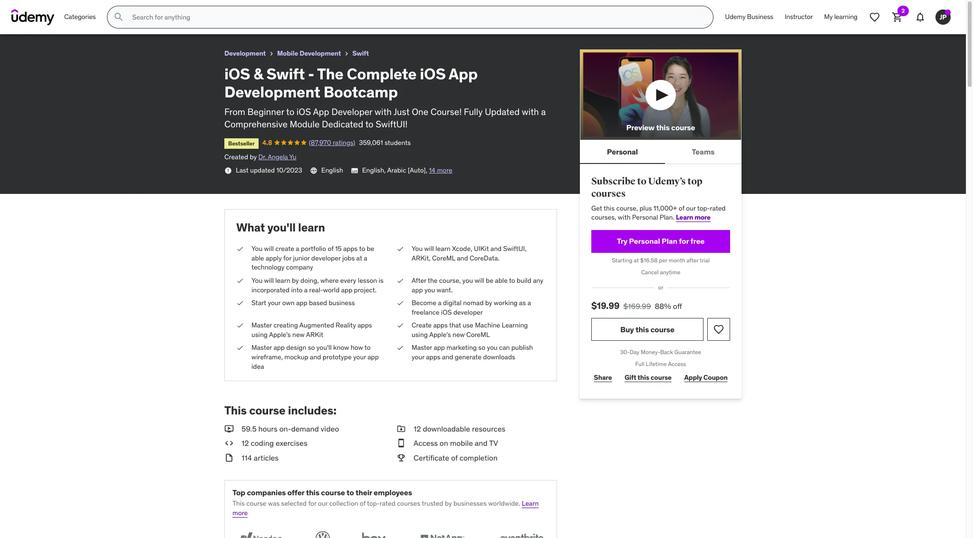 Task type: describe. For each thing, give the bounding box(es) containing it.
after
[[412, 276, 426, 285]]

app for ios & swift - the complete ios app development bootcamp
[[121, 4, 136, 14]]

12 for 12 coding exercises
[[242, 439, 249, 448]]

eventbrite image
[[494, 529, 549, 538]]

last
[[236, 166, 249, 174]]

apps inside create apps that use machine learning using apple's new coreml
[[433, 321, 448, 330]]

of down their
[[360, 499, 366, 508]]

1 horizontal spatial wishlist image
[[869, 11, 881, 23]]

1 horizontal spatial app
[[313, 106, 329, 117]]

more for subscribe to udemy's top courses
[[695, 213, 711, 222]]

what you'll learn
[[236, 220, 325, 235]]

reality
[[336, 321, 356, 330]]

you have alerts image
[[945, 10, 951, 15]]

netapp image
[[415, 529, 470, 538]]

udemy image
[[11, 9, 55, 25]]

apple's inside master creating augmented reality apps using apple's new arkit
[[269, 330, 291, 339]]

apply
[[684, 373, 702, 382]]

english, arabic [auto] , 14 more
[[362, 166, 452, 174]]

created by dr. angela yu
[[224, 153, 296, 161]]

learn more for top companies offer this course to their employees
[[232, 499, 539, 517]]

full
[[635, 360, 645, 367]]

bootcamp for ios & swift - the complete ios app development bootcamp from beginner to ios app developer with just one course! fully updated with a comprehensive module dedicated to swiftui!
[[324, 82, 398, 102]]

able inside after the course, you will be able to build any app you want.
[[495, 276, 508, 285]]

0 horizontal spatial wishlist image
[[713, 324, 725, 335]]

$16.58
[[640, 257, 658, 264]]

1 horizontal spatial (87,970
[[309, 138, 331, 147]]

$169.99
[[623, 301, 651, 311]]

complete for ios & swift - the complete ios app development bootcamp from beginner to ios app developer with just one course! fully updated with a comprehensive module dedicated to swiftui!
[[347, 64, 417, 84]]

14 more button
[[429, 166, 452, 175]]

my learning link
[[819, 6, 863, 29]]

to inside the master app design so you'll know how to wireframe, mockup and prototype your app idea
[[365, 344, 371, 352]]

this for this course includes:
[[224, 403, 247, 418]]

preview this course
[[626, 123, 695, 132]]

demand
[[291, 424, 319, 434]]

free
[[691, 236, 705, 246]]

every
[[340, 276, 356, 285]]

companies
[[247, 488, 286, 497]]

plan
[[662, 236, 677, 246]]

app up wireframe,
[[274, 344, 285, 352]]

using inside create apps that use machine learning using apple's new coreml
[[412, 330, 428, 339]]

machine
[[475, 321, 500, 330]]

money-
[[641, 349, 660, 356]]

nasdaq image
[[232, 529, 287, 538]]

by right 'trusted'
[[445, 499, 452, 508]]

junior
[[293, 254, 310, 262]]

0 horizontal spatial 4.8
[[46, 16, 55, 25]]

learn for subscribe to udemy's top courses
[[676, 213, 693, 222]]

xsmall image for last
[[224, 167, 232, 174]]

this right offer
[[306, 488, 319, 497]]

1 vertical spatial rated
[[380, 499, 395, 508]]

creating
[[274, 321, 298, 330]]

start
[[252, 299, 266, 307]]

udemy business link
[[719, 6, 779, 29]]

at inside starting at $16.58 per month after trial cancel anytime
[[634, 257, 639, 264]]

day
[[630, 349, 640, 356]]

small image for certificate
[[397, 453, 406, 463]]

1 horizontal spatial 359,061
[[359, 138, 383, 147]]

development left mobile
[[224, 49, 266, 58]]

app inside after the course, you will be able to build any app you want.
[[412, 286, 423, 294]]

learn more for subscribe to udemy's top courses
[[676, 213, 711, 222]]

master app marketing so you can publish your apps and generate downloads
[[412, 344, 533, 361]]

udemy business
[[725, 12, 773, 21]]

0 horizontal spatial (87,970
[[66, 16, 89, 25]]

you for you will learn by doing, where every lesson is incorporated into a real-world app project.
[[252, 276, 263, 285]]

swiftui,
[[503, 244, 527, 253]]

to up the module
[[286, 106, 294, 117]]

to inside after the course, you will be able to build any app you want.
[[509, 276, 515, 285]]

last updated 10/2023
[[236, 166, 302, 174]]

small image for 59.5 hours on-demand video
[[224, 424, 234, 434]]

certificate of completion
[[414, 453, 498, 463]]

learning
[[834, 12, 858, 21]]

[auto]
[[408, 166, 426, 174]]

swiftui!
[[376, 118, 408, 130]]

coding
[[251, 439, 274, 448]]

coreml inside you will learn xcode, uikit and swiftui, arkit, coreml and coredata.
[[432, 254, 455, 262]]

apple's inside create apps that use machine learning using apple's new coreml
[[429, 330, 451, 339]]

& for ios & swift - the complete ios app development bootcamp from beginner to ios app developer with just one course! fully updated with a comprehensive module dedicated to swiftui!
[[253, 64, 263, 84]]

buy this course button
[[591, 318, 704, 341]]

app inside you will learn by doing, where every lesson is incorporated into a real-world app project.
[[341, 286, 352, 294]]

own
[[282, 299, 295, 307]]

your inside master app marketing so you can publish your apps and generate downloads
[[412, 353, 425, 361]]

Search for anything text field
[[130, 9, 702, 25]]

bootcamp for ios & swift - the complete ios app development bootcamp
[[188, 4, 225, 14]]

rated inside get this course, plus 11,000+ of our top-rated courses, with personal plan.
[[710, 204, 726, 212]]

30-day money-back guarantee full lifetime access
[[620, 349, 701, 367]]

this for buy
[[636, 324, 649, 334]]

xsmall image for you will learn xcode, uikit and swiftui, arkit, coreml and coredata.
[[397, 244, 404, 254]]

0 vertical spatial more
[[437, 166, 452, 174]]

0 horizontal spatial your
[[268, 299, 281, 307]]

course!
[[431, 106, 462, 117]]

course down lifetime
[[651, 373, 672, 382]]

1 horizontal spatial (87,970 ratings)
[[309, 138, 355, 147]]

course language image
[[310, 167, 317, 174]]

a right jobs
[[364, 254, 367, 262]]

english
[[321, 166, 343, 174]]

after
[[687, 257, 699, 264]]

a left digital
[[438, 299, 442, 307]]

per
[[659, 257, 667, 264]]

master for master app marketing so you can publish your apps and generate downloads
[[412, 344, 432, 352]]

0 horizontal spatial top-
[[367, 499, 380, 508]]

and right the uikit
[[491, 244, 502, 253]]

after the course, you will be able to build any app you want.
[[412, 276, 543, 294]]

this for this course was selected for our collection of top-rated courses trusted by businesses worldwide.
[[232, 499, 245, 508]]

will inside after the course, you will be able to build any app you want.
[[475, 276, 484, 285]]

1 horizontal spatial 359,061 students
[[359, 138, 411, 147]]

plan.
[[660, 213, 674, 222]]

off
[[673, 301, 682, 311]]

coredata.
[[470, 254, 500, 262]]

mobile development
[[277, 49, 341, 58]]

10/2023
[[277, 166, 302, 174]]

downloadable
[[423, 424, 470, 434]]

arkit,
[[412, 254, 431, 262]]

get
[[591, 204, 602, 212]]

& for ios & swift - the complete ios app development bootcamp
[[22, 4, 27, 14]]

personal inside get this course, plus 11,000+ of our top-rated courses, with personal plan.
[[632, 213, 658, 222]]

88%
[[655, 301, 671, 311]]

will for you will learn xcode, uikit and swiftui, arkit, coreml and coredata.
[[424, 244, 434, 253]]

1 vertical spatial access
[[414, 439, 438, 448]]

beginner
[[247, 106, 284, 117]]

small image for 114
[[224, 453, 234, 463]]

app inside master app marketing so you can publish your apps and generate downloads
[[434, 344, 445, 352]]

english, arabic
[[362, 166, 406, 174]]

1 vertical spatial students
[[385, 138, 411, 147]]

company
[[286, 263, 313, 272]]

create
[[275, 244, 294, 253]]

ios & swift - the complete ios app development bootcamp from beginner to ios app developer with just one course! fully updated with a comprehensive module dedicated to swiftui!
[[224, 64, 546, 130]]

this for gift
[[638, 373, 649, 382]]

guarantee
[[675, 349, 701, 356]]

0 vertical spatial you
[[463, 276, 473, 285]]

and down xcode,
[[457, 254, 468, 262]]

xsmall image for create apps that use machine learning using apple's new coreml
[[397, 321, 404, 330]]

preview
[[626, 123, 655, 132]]

box image
[[358, 529, 390, 538]]

buy this course
[[620, 324, 675, 334]]

by inside you will learn by doing, where every lesson is incorporated into a real-world app project.
[[292, 276, 299, 285]]

and left the tv
[[475, 439, 488, 448]]

complete for ios & swift - the complete ios app development bootcamp
[[70, 4, 105, 14]]

selected
[[281, 499, 307, 508]]

subscribe
[[591, 176, 636, 187]]

nomad
[[463, 299, 484, 307]]

prototype
[[323, 353, 352, 361]]

apps inside master creating augmented reality apps using apple's new arkit
[[358, 321, 372, 330]]

augmented
[[299, 321, 334, 330]]

use
[[463, 321, 473, 330]]

collection
[[329, 499, 358, 508]]

based
[[309, 299, 327, 307]]

course, for you
[[439, 276, 461, 285]]

yu
[[289, 153, 296, 161]]

xsmall image left swift link
[[343, 50, 350, 58]]

video
[[321, 424, 339, 434]]

updated
[[250, 166, 275, 174]]

0 horizontal spatial 359,061
[[117, 16, 141, 25]]

new inside master creating augmented reality apps using apple's new arkit
[[292, 330, 305, 339]]

learn for what you'll learn
[[298, 220, 325, 235]]

of inside get this course, plus 11,000+ of our top-rated courses, with personal plan.
[[679, 204, 685, 212]]

able inside you will create a portfolio of 15 apps to be able apply for junior developer jobs at a technology company
[[252, 254, 264, 262]]

developer
[[331, 106, 372, 117]]

xsmall image for master app marketing so you can publish your apps and generate downloads
[[397, 344, 404, 353]]

publish
[[511, 344, 533, 352]]

learn for you will learn xcode, uikit and swiftui, arkit, coreml and coredata.
[[436, 244, 451, 253]]

month
[[669, 257, 685, 264]]

this for get
[[604, 204, 615, 212]]

to inside subscribe to udemy's top courses
[[637, 176, 647, 187]]

course up back
[[651, 324, 675, 334]]

so for and
[[308, 344, 315, 352]]

0 vertical spatial 359,061 students
[[117, 16, 168, 25]]

course up 'collection'
[[321, 488, 345, 497]]

2 horizontal spatial swift
[[352, 49, 369, 58]]

volkswagen image
[[312, 529, 333, 538]]

how
[[351, 344, 363, 352]]

app right own
[[296, 299, 307, 307]]

0 horizontal spatial (87,970 ratings)
[[66, 16, 113, 25]]

gift
[[625, 373, 636, 382]]

ios & swift - the complete ios app development bootcamp
[[8, 4, 225, 14]]

preview this course button
[[580, 49, 742, 140]]

you will learn by doing, where every lesson is incorporated into a real-world app project.
[[252, 276, 384, 294]]

learn for you will learn by doing, where every lesson is incorporated into a real-world app project.
[[275, 276, 290, 285]]

swift for ios & swift - the complete ios app development bootcamp from beginner to ios app developer with just one course! fully updated with a comprehensive module dedicated to swiftui!
[[267, 64, 305, 84]]

you for you will learn xcode, uikit and swiftui, arkit, coreml and coredata.
[[412, 244, 423, 253]]

generate
[[455, 353, 482, 361]]

xsmall image left mobile
[[268, 50, 275, 58]]

2 vertical spatial for
[[308, 499, 316, 508]]

to down developer
[[365, 118, 374, 130]]

of inside you will create a portfolio of 15 apps to be able apply for junior developer jobs at a technology company
[[328, 244, 334, 253]]

1 horizontal spatial with
[[522, 106, 539, 117]]

2
[[902, 7, 905, 14]]

categories button
[[58, 6, 101, 29]]

0 horizontal spatial bestseller
[[11, 18, 38, 25]]

new inside create apps that use machine learning using apple's new coreml
[[453, 330, 465, 339]]

what
[[236, 220, 265, 235]]

1 vertical spatial bestseller
[[228, 140, 255, 147]]



Task type: vqa. For each thing, say whether or not it's contained in the screenshot.
the bottommost $14.99
no



Task type: locate. For each thing, give the bounding box(es) containing it.
personal
[[607, 147, 638, 156], [632, 213, 658, 222], [629, 236, 660, 246]]

learn more up free
[[676, 213, 711, 222]]

learn more link up free
[[676, 213, 711, 222]]

teams button
[[665, 140, 742, 163]]

learn more
[[676, 213, 711, 222], [232, 499, 539, 517]]

1 using from the left
[[252, 330, 268, 339]]

ios
[[8, 4, 21, 14], [107, 4, 120, 14], [224, 64, 250, 84], [420, 64, 446, 84], [297, 106, 311, 117], [441, 308, 452, 317]]

small image
[[224, 424, 234, 434], [397, 424, 406, 434], [224, 438, 234, 449], [397, 438, 406, 449]]

1 vertical spatial complete
[[347, 64, 417, 84]]

real-
[[309, 286, 323, 294]]

1 vertical spatial wishlist image
[[713, 324, 725, 335]]

359,061 down ios & swift - the complete ios app development bootcamp
[[117, 16, 141, 25]]

0 horizontal spatial developer
[[311, 254, 341, 262]]

1 horizontal spatial courses
[[591, 188, 626, 200]]

create
[[412, 321, 432, 330]]

create apps that use machine learning using apple's new coreml
[[412, 321, 528, 339]]

into
[[291, 286, 303, 294]]

1 horizontal spatial bootcamp
[[324, 82, 398, 102]]

0 horizontal spatial courses
[[397, 499, 420, 508]]

small image for 12 downloadable resources
[[397, 424, 406, 434]]

1 horizontal spatial learn more link
[[676, 213, 711, 222]]

2 vertical spatial personal
[[629, 236, 660, 246]]

you inside you will create a portfolio of 15 apps to be able apply for junior developer jobs at a technology company
[[252, 244, 263, 253]]

0 horizontal spatial at
[[356, 254, 362, 262]]

build
[[517, 276, 531, 285]]

so up "generate"
[[478, 344, 485, 352]]

courses,
[[591, 213, 616, 222]]

wishlist image
[[869, 11, 881, 23], [713, 324, 725, 335]]

lifetime
[[646, 360, 667, 367]]

of left "15"
[[328, 244, 334, 253]]

lesson
[[358, 276, 377, 285]]

want.
[[437, 286, 453, 294]]

0 vertical spatial complete
[[70, 4, 105, 14]]

development inside mobile development link
[[300, 49, 341, 58]]

the
[[55, 4, 68, 14], [317, 64, 344, 84]]

can
[[499, 344, 510, 352]]

this right buy
[[636, 324, 649, 334]]

dr.
[[258, 153, 266, 161]]

that
[[449, 321, 461, 330]]

with up swiftui!
[[375, 106, 392, 117]]

with inside get this course, plus 11,000+ of our top-rated courses, with personal plan.
[[618, 213, 631, 222]]

at left the $16.58
[[634, 257, 639, 264]]

hours
[[258, 424, 278, 434]]

and inside the master app design so you'll know how to wireframe, mockup and prototype your app idea
[[310, 353, 321, 361]]

small image for access on mobile and tv
[[397, 438, 406, 449]]

359,061 students down swiftui!
[[359, 138, 411, 147]]

will for you will learn by doing, where every lesson is incorporated into a real-world app project.
[[264, 276, 274, 285]]

0 vertical spatial 359,061
[[117, 16, 141, 25]]

course down companies
[[246, 499, 266, 508]]

learn inside you will learn xcode, uikit and swiftui, arkit, coreml and coredata.
[[436, 244, 451, 253]]

apple's down that
[[429, 330, 451, 339]]

1 vertical spatial you'll
[[317, 344, 332, 352]]

tab list
[[580, 140, 742, 164]]

2 so from the left
[[478, 344, 485, 352]]

more inside learn more
[[232, 509, 248, 517]]

app down every
[[341, 286, 352, 294]]

will up incorporated
[[264, 276, 274, 285]]

this inside get this course, plus 11,000+ of our top-rated courses, with personal plan.
[[604, 204, 615, 212]]

learn right plan.
[[676, 213, 693, 222]]

0 horizontal spatial access
[[414, 439, 438, 448]]

become a digital nomad by working as a freelance ios developer
[[412, 299, 531, 317]]

your inside the master app design so you'll know how to wireframe, mockup and prototype your app idea
[[353, 353, 366, 361]]

a up "junior"
[[296, 244, 299, 253]]

(87,970 ratings)
[[66, 16, 113, 25], [309, 138, 355, 147]]

1 vertical spatial learn more link
[[232, 499, 539, 517]]

1 vertical spatial -
[[308, 64, 314, 84]]

small image left 114
[[224, 453, 234, 463]]

1 vertical spatial ratings)
[[333, 138, 355, 147]]

from
[[224, 106, 245, 117]]

2 horizontal spatial you
[[487, 344, 498, 352]]

1 so from the left
[[308, 344, 315, 352]]

with right courses,
[[618, 213, 631, 222]]

you inside master app marketing so you can publish your apps and generate downloads
[[487, 344, 498, 352]]

you up nomad
[[463, 276, 473, 285]]

course, inside get this course, plus 11,000+ of our top-rated courses, with personal plan.
[[616, 204, 638, 212]]

this up 59.5
[[224, 403, 247, 418]]

359,061 down swiftui!
[[359, 138, 383, 147]]

$19.99 $169.99 88% off
[[591, 300, 682, 311]]

apps inside you will create a portfolio of 15 apps to be able apply for junior developer jobs at a technology company
[[343, 244, 358, 253]]

your down create
[[412, 353, 425, 361]]

0 horizontal spatial able
[[252, 254, 264, 262]]

be
[[367, 244, 374, 253], [486, 276, 493, 285]]

starting at $16.58 per month after trial cancel anytime
[[612, 257, 710, 276]]

will inside you will learn xcode, uikit and swiftui, arkit, coreml and coredata.
[[424, 244, 434, 253]]

1 horizontal spatial students
[[385, 138, 411, 147]]

(87,970 ratings) down the dedicated at left top
[[309, 138, 355, 147]]

1 vertical spatial this
[[232, 499, 245, 508]]

plus
[[640, 204, 652, 212]]

master creating augmented reality apps using apple's new arkit
[[252, 321, 372, 339]]

app for ios & swift - the complete ios app development bootcamp from beginner to ios app developer with just one course! fully updated with a comprehensive module dedicated to swiftui!
[[449, 64, 478, 84]]

able up the technology
[[252, 254, 264, 262]]

a right as
[[528, 299, 531, 307]]

359,061 students
[[117, 16, 168, 25], [359, 138, 411, 147]]

(87,970
[[66, 16, 89, 25], [309, 138, 331, 147]]

so
[[308, 344, 315, 352], [478, 344, 485, 352]]

learn more link for subscribe to udemy's top courses
[[676, 213, 711, 222]]

business
[[747, 12, 773, 21]]

2 horizontal spatial more
[[695, 213, 711, 222]]

&
[[22, 4, 27, 14], [253, 64, 263, 84]]

the inside ios & swift - the complete ios app development bootcamp from beginner to ios app developer with just one course! fully updated with a comprehensive module dedicated to swiftui!
[[317, 64, 344, 84]]

offer
[[287, 488, 304, 497]]

you up incorporated
[[252, 276, 263, 285]]

0 vertical spatial this
[[224, 403, 247, 418]]

able
[[252, 254, 264, 262], [495, 276, 508, 285]]

complete down swift link
[[347, 64, 417, 84]]

0 horizontal spatial be
[[367, 244, 374, 253]]

personal up the $16.58
[[629, 236, 660, 246]]

1 horizontal spatial rated
[[710, 204, 726, 212]]

cancel
[[641, 268, 659, 276]]

exercises
[[276, 439, 307, 448]]

businesses
[[454, 499, 487, 508]]

marketing
[[447, 344, 477, 352]]

0 horizontal spatial learn
[[275, 276, 290, 285]]

for down "top companies offer this course to their employees"
[[308, 499, 316, 508]]

1 horizontal spatial using
[[412, 330, 428, 339]]

top- down top
[[697, 204, 710, 212]]

our inside get this course, plus 11,000+ of our top-rated courses, with personal plan.
[[686, 204, 696, 212]]

will for you will create a portfolio of 15 apps to be able apply for junior developer jobs at a technology company
[[264, 244, 274, 253]]

learn inside you will learn by doing, where every lesson is incorporated into a real-world app project.
[[275, 276, 290, 285]]

1 horizontal spatial -
[[308, 64, 314, 84]]

you'll inside the master app design so you'll know how to wireframe, mockup and prototype your app idea
[[317, 344, 332, 352]]

by inside become a digital nomad by working as a freelance ios developer
[[485, 299, 492, 307]]

12 for 12 downloadable resources
[[414, 424, 421, 434]]

as
[[519, 299, 526, 307]]

course up teams
[[671, 123, 695, 132]]

angela
[[268, 153, 288, 161]]

doing,
[[300, 276, 319, 285]]

learn for top companies offer this course to their employees
[[522, 499, 539, 508]]

xsmall image
[[268, 50, 275, 58], [343, 50, 350, 58], [236, 244, 244, 254], [397, 244, 404, 254], [236, 276, 244, 286], [397, 299, 404, 308], [397, 321, 404, 330], [236, 344, 244, 353], [397, 344, 404, 353]]

course, for personal
[[616, 204, 638, 212]]

learn up 'portfolio'
[[298, 220, 325, 235]]

developer inside become a digital nomad by working as a freelance ios developer
[[453, 308, 483, 317]]

small image left downloadable
[[397, 424, 406, 434]]

portfolio
[[301, 244, 326, 253]]

development right submit search icon
[[138, 4, 186, 14]]

course, left plus
[[616, 204, 638, 212]]

of
[[679, 204, 685, 212], [328, 244, 334, 253], [451, 453, 458, 463], [360, 499, 366, 508]]

will inside you will learn by doing, where every lesson is incorporated into a real-world app project.
[[264, 276, 274, 285]]

your down how
[[353, 353, 366, 361]]

1 horizontal spatial complete
[[347, 64, 417, 84]]

learn more down the "employees"
[[232, 499, 539, 517]]

access
[[668, 360, 686, 367], [414, 439, 438, 448]]

1 apple's from the left
[[269, 330, 291, 339]]

1 horizontal spatial learn more
[[676, 213, 711, 222]]

developer inside you will create a portfolio of 15 apps to be able apply for junior developer jobs at a technology company
[[311, 254, 341, 262]]

top- inside get this course, plus 11,000+ of our top-rated courses, with personal plan.
[[697, 204, 710, 212]]

the for ios & swift - the complete ios app development bootcamp
[[55, 4, 68, 14]]

you inside you will learn by doing, where every lesson is incorporated into a real-world app project.
[[252, 276, 263, 285]]

you up the technology
[[252, 244, 263, 253]]

coreml inside create apps that use machine learning using apple's new coreml
[[466, 330, 490, 339]]

where
[[320, 276, 339, 285]]

mobile development link
[[277, 48, 341, 59]]

xsmall image for become a digital nomad by working as a freelance ios developer
[[397, 299, 404, 308]]

0 vertical spatial for
[[679, 236, 689, 246]]

know
[[333, 344, 349, 352]]

1 vertical spatial (87,970
[[309, 138, 331, 147]]

be inside after the course, you will be able to build any app you want.
[[486, 276, 493, 285]]

2 vertical spatial swift
[[267, 64, 305, 84]]

0 horizontal spatial course,
[[439, 276, 461, 285]]

0 vertical spatial our
[[686, 204, 696, 212]]

master inside the master app design so you'll know how to wireframe, mockup and prototype your app idea
[[252, 344, 272, 352]]

top-
[[697, 204, 710, 212], [367, 499, 380, 508]]

start your own app based business
[[252, 299, 355, 307]]

by up the into
[[292, 276, 299, 285]]

master inside master creating augmented reality apps using apple's new arkit
[[252, 321, 272, 330]]

be down coredata.
[[486, 276, 493, 285]]

1 horizontal spatial more
[[437, 166, 452, 174]]

0 vertical spatial (87,970
[[66, 16, 89, 25]]

of right 11,000+
[[679, 204, 685, 212]]

students down swiftui!
[[385, 138, 411, 147]]

- for ios & swift - the complete ios app development bootcamp
[[50, 4, 53, 14]]

1 vertical spatial learn
[[436, 244, 451, 253]]

4.8 left the categories dropdown button
[[46, 16, 55, 25]]

1 vertical spatial 12
[[242, 439, 249, 448]]

jobs
[[342, 254, 355, 262]]

0 horizontal spatial ratings)
[[90, 16, 113, 25]]

and
[[491, 244, 502, 253], [457, 254, 468, 262], [310, 353, 321, 361], [442, 353, 453, 361], [475, 439, 488, 448]]

learn up incorporated
[[275, 276, 290, 285]]

0 horizontal spatial swift
[[29, 4, 48, 14]]

complete left submit search icon
[[70, 4, 105, 14]]

ratings) left submit search icon
[[90, 16, 113, 25]]

1 vertical spatial app
[[449, 64, 478, 84]]

xsmall image for after
[[397, 276, 404, 286]]

359,061 students down ios & swift - the complete ios app development bootcamp
[[117, 16, 168, 25]]

a right the into
[[304, 286, 308, 294]]

xsmall image left "become"
[[397, 299, 404, 308]]

114
[[242, 453, 252, 463]]

1 vertical spatial our
[[318, 499, 328, 508]]

module
[[290, 118, 320, 130]]

xsmall image
[[224, 167, 232, 174], [397, 276, 404, 286], [236, 299, 244, 308], [236, 321, 244, 330]]

0 horizontal spatial you
[[425, 286, 435, 294]]

2 vertical spatial you
[[487, 344, 498, 352]]

2 new from the left
[[453, 330, 465, 339]]

development link
[[224, 48, 266, 59]]

access inside 30-day money-back guarantee full lifetime access
[[668, 360, 686, 367]]

swift for ios & swift - the complete ios app development bootcamp
[[29, 4, 48, 14]]

1 horizontal spatial so
[[478, 344, 485, 352]]

apps left that
[[433, 321, 448, 330]]

1 new from the left
[[292, 330, 305, 339]]

0 vertical spatial 4.8
[[46, 16, 55, 25]]

0 horizontal spatial 12
[[242, 439, 249, 448]]

1 small image from the left
[[224, 453, 234, 463]]

2 small image from the left
[[397, 453, 406, 463]]

0 horizontal spatial coreml
[[432, 254, 455, 262]]

0 vertical spatial &
[[22, 4, 27, 14]]

access down back
[[668, 360, 686, 367]]

xsmall image for start
[[236, 299, 244, 308]]

1 horizontal spatial be
[[486, 276, 493, 285]]

notifications image
[[915, 11, 926, 23]]

so inside the master app design so you'll know how to wireframe, mockup and prototype your app idea
[[308, 344, 315, 352]]

you down the
[[425, 286, 435, 294]]

be inside you will create a portfolio of 15 apps to be able apply for junior developer jobs at a technology company
[[367, 244, 374, 253]]

ios inside become a digital nomad by working as a freelance ios developer
[[441, 308, 452, 317]]

small image for 12 coding exercises
[[224, 438, 234, 449]]

- left categories
[[50, 4, 53, 14]]

instructor link
[[779, 6, 819, 29]]

master down "start"
[[252, 321, 272, 330]]

digital
[[443, 299, 462, 307]]

using up wireframe,
[[252, 330, 268, 339]]

more
[[437, 166, 452, 174], [695, 213, 711, 222], [232, 509, 248, 517]]

new down that
[[453, 330, 465, 339]]

tab list containing personal
[[580, 140, 742, 164]]

you'll up create
[[267, 220, 296, 235]]

small image
[[224, 453, 234, 463], [397, 453, 406, 463]]

0 horizontal spatial complete
[[70, 4, 105, 14]]

1 horizontal spatial you
[[463, 276, 473, 285]]

by
[[250, 153, 257, 161], [292, 276, 299, 285], [485, 299, 492, 307], [445, 499, 452, 508]]

this for preview
[[656, 123, 670, 132]]

will up 'arkit,' in the top left of the page
[[424, 244, 434, 253]]

12 left downloadable
[[414, 424, 421, 434]]

1 vertical spatial 359,061 students
[[359, 138, 411, 147]]

so for generate
[[478, 344, 485, 352]]

course up hours
[[249, 403, 286, 418]]

0 vertical spatial -
[[50, 4, 53, 14]]

gift this course link
[[622, 368, 674, 387]]

2 vertical spatial more
[[232, 509, 248, 517]]

the for ios & swift - the complete ios app development bootcamp from beginner to ios app developer with just one course! fully updated with a comprehensive module dedicated to swiftui!
[[317, 64, 344, 84]]

master
[[252, 321, 272, 330], [252, 344, 272, 352], [412, 344, 432, 352]]

master down create
[[412, 344, 432, 352]]

0 vertical spatial students
[[142, 16, 168, 25]]

master inside master app marketing so you can publish your apps and generate downloads
[[412, 344, 432, 352]]

you for you will create a portfolio of 15 apps to be able apply for junior developer jobs at a technology company
[[252, 244, 263, 253]]

shopping cart with 2 items image
[[892, 11, 903, 23]]

xsmall image left create
[[397, 321, 404, 330]]

using inside master creating augmented reality apps using apple's new arkit
[[252, 330, 268, 339]]

0 vertical spatial learn
[[298, 220, 325, 235]]

bootcamp inside ios & swift - the complete ios app development bootcamp from beginner to ios app developer with just one course! fully updated with a comprehensive module dedicated to swiftui!
[[324, 82, 398, 102]]

course, up want.
[[439, 276, 461, 285]]

xsmall image left 'arkit,' in the top left of the page
[[397, 244, 404, 254]]

- for ios & swift - the complete ios app development bootcamp from beginner to ios app developer with just one course! fully updated with a comprehensive module dedicated to swiftui!
[[308, 64, 314, 84]]

1 horizontal spatial small image
[[397, 453, 406, 463]]

1 vertical spatial top-
[[367, 499, 380, 508]]

created
[[224, 153, 248, 161]]

1 vertical spatial be
[[486, 276, 493, 285]]

to inside you will create a portfolio of 15 apps to be able apply for junior developer jobs at a technology company
[[359, 244, 365, 253]]

0 vertical spatial swift
[[29, 4, 48, 14]]

you inside you will learn xcode, uikit and swiftui, arkit, coreml and coredata.
[[412, 244, 423, 253]]

top
[[232, 488, 245, 497]]

will inside you will create a portfolio of 15 apps to be able apply for junior developer jobs at a technology company
[[264, 244, 274, 253]]

1 horizontal spatial ratings)
[[333, 138, 355, 147]]

a inside ios & swift - the complete ios app development bootcamp from beginner to ios app developer with just one course! fully updated with a comprehensive module dedicated to swiftui!
[[541, 106, 546, 117]]

project.
[[354, 286, 377, 294]]

gift this course
[[625, 373, 672, 382]]

freelance
[[412, 308, 440, 317]]

master app design so you'll know how to wireframe, mockup and prototype your app idea
[[252, 344, 379, 371]]

0 vertical spatial ratings)
[[90, 16, 113, 25]]

apps
[[343, 244, 358, 253], [358, 321, 372, 330], [433, 321, 448, 330], [426, 353, 441, 361]]

1 horizontal spatial you'll
[[317, 344, 332, 352]]

0 horizontal spatial students
[[142, 16, 168, 25]]

apps down create
[[426, 353, 441, 361]]

incorporated
[[252, 286, 290, 294]]

wireframe,
[[252, 353, 283, 361]]

to left udemy's
[[637, 176, 647, 187]]

0 horizontal spatial learn
[[522, 499, 539, 508]]

coupon
[[704, 373, 728, 382]]

swift inside ios & swift - the complete ios app development bootcamp from beginner to ios app developer with just one course! fully updated with a comprehensive module dedicated to swiftui!
[[267, 64, 305, 84]]

back
[[660, 349, 673, 356]]

1 horizontal spatial course,
[[616, 204, 638, 212]]

for down create
[[283, 254, 291, 262]]

closed captions image
[[351, 167, 358, 174]]

1 vertical spatial courses
[[397, 499, 420, 508]]

1 vertical spatial 4.8
[[262, 138, 272, 147]]

tv
[[489, 439, 498, 448]]

jp link
[[932, 6, 955, 29]]

(87,970 down the module
[[309, 138, 331, 147]]

1 horizontal spatial top-
[[697, 204, 710, 212]]

courses inside subscribe to udemy's top courses
[[591, 188, 626, 200]]

master up wireframe,
[[252, 344, 272, 352]]

1 vertical spatial 359,061
[[359, 138, 383, 147]]

- inside ios & swift - the complete ios app development bootcamp from beginner to ios app developer with just one course! fully updated with a comprehensive module dedicated to swiftui!
[[308, 64, 314, 84]]

xsmall image for master
[[236, 321, 244, 330]]

0 vertical spatial 12
[[414, 424, 421, 434]]

at inside you will create a portfolio of 15 apps to be able apply for junior developer jobs at a technology company
[[356, 254, 362, 262]]

development up beginner
[[224, 82, 320, 102]]

2 apple's from the left
[[429, 330, 451, 339]]

xsmall image for you will create a portfolio of 15 apps to be able apply for junior developer jobs at a technology company
[[236, 244, 244, 254]]

this right preview
[[656, 123, 670, 132]]

personal inside button
[[607, 147, 638, 156]]

development inside ios & swift - the complete ios app development bootcamp from beginner to ios app developer with just one course! fully updated with a comprehensive module dedicated to swiftui!
[[224, 82, 320, 102]]

able left build
[[495, 276, 508, 285]]

app down after
[[412, 286, 423, 294]]

you will create a portfolio of 15 apps to be able apply for junior developer jobs at a technology company
[[252, 244, 374, 272]]

you'll up prototype
[[317, 344, 332, 352]]

business
[[329, 299, 355, 307]]

xsmall image for master app design so you'll know how to wireframe, mockup and prototype your app idea
[[236, 344, 244, 353]]

and inside master app marketing so you can publish your apps and generate downloads
[[442, 353, 453, 361]]

2 using from the left
[[412, 330, 428, 339]]

comprehensive
[[224, 118, 288, 130]]

for left free
[[679, 236, 689, 246]]

apps up jobs
[[343, 244, 358, 253]]

of down access on mobile and tv
[[451, 453, 458, 463]]

0 horizontal spatial bootcamp
[[188, 4, 225, 14]]

2 horizontal spatial your
[[412, 353, 425, 361]]

master for master app design so you'll know how to wireframe, mockup and prototype your app idea
[[252, 344, 272, 352]]

0 horizontal spatial with
[[375, 106, 392, 117]]

downloads
[[483, 353, 515, 361]]

0 vertical spatial wishlist image
[[869, 11, 881, 23]]

new up design
[[292, 330, 305, 339]]

top companies offer this course to their employees
[[232, 488, 412, 497]]

4.8 up dr.
[[262, 138, 272, 147]]

udemy's
[[648, 176, 686, 187]]

xsmall image left "start"
[[236, 299, 244, 308]]

learn more link for top companies offer this course to their employees
[[232, 499, 539, 517]]

subscribe to udemy's top courses
[[591, 176, 703, 200]]

courses down the subscribe
[[591, 188, 626, 200]]

for inside you will create a portfolio of 15 apps to be able apply for junior developer jobs at a technology company
[[283, 254, 291, 262]]

more for top companies offer this course to their employees
[[232, 509, 248, 517]]

try personal plan for free
[[617, 236, 705, 246]]

this down 'top'
[[232, 499, 245, 508]]

and down marketing
[[442, 353, 453, 361]]

so inside master app marketing so you can publish your apps and generate downloads
[[478, 344, 485, 352]]

1 vertical spatial &
[[253, 64, 263, 84]]

learn more link down the "employees"
[[232, 499, 539, 517]]

dedicated
[[322, 118, 363, 130]]

a inside you will learn by doing, where every lesson is incorporated into a real-world app project.
[[304, 286, 308, 294]]

0 horizontal spatial app
[[121, 4, 136, 14]]

2 horizontal spatial with
[[618, 213, 631, 222]]

xsmall image left creating
[[236, 321, 244, 330]]

working
[[494, 299, 518, 307]]

to
[[286, 106, 294, 117], [365, 118, 374, 130], [637, 176, 647, 187], [359, 244, 365, 253], [509, 276, 515, 285], [365, 344, 371, 352], [347, 488, 354, 497]]

mockup
[[284, 353, 308, 361]]

dr. angela yu link
[[258, 153, 296, 161]]

1 horizontal spatial new
[[453, 330, 465, 339]]

world
[[323, 286, 340, 294]]

small image left certificate
[[397, 453, 406, 463]]

0 horizontal spatial the
[[55, 4, 68, 14]]

is
[[379, 276, 384, 285]]

complete inside ios & swift - the complete ios app development bootcamp from beginner to ios app developer with just one course! fully updated with a comprehensive module dedicated to swiftui!
[[347, 64, 417, 84]]

1 horizontal spatial our
[[686, 204, 696, 212]]

1 horizontal spatial learn
[[676, 213, 693, 222]]

with right updated in the top of the page
[[522, 106, 539, 117]]

0 horizontal spatial our
[[318, 499, 328, 508]]

at right jobs
[[356, 254, 362, 262]]

0 horizontal spatial you'll
[[267, 220, 296, 235]]

app right prototype
[[368, 353, 379, 361]]

to up 'collection'
[[347, 488, 354, 497]]

apps inside master app marketing so you can publish your apps and generate downloads
[[426, 353, 441, 361]]

our right 11,000+
[[686, 204, 696, 212]]

by left dr.
[[250, 153, 257, 161]]

coreml down xcode,
[[432, 254, 455, 262]]

xsmall image for you will learn by doing, where every lesson is incorporated into a real-world app project.
[[236, 276, 244, 286]]

1 vertical spatial able
[[495, 276, 508, 285]]

0 horizontal spatial learn more
[[232, 499, 539, 517]]

course, inside after the course, you will be able to build any app you want.
[[439, 276, 461, 285]]

& inside ios & swift - the complete ios app development bootcamp from beginner to ios app developer with just one course! fully updated with a comprehensive module dedicated to swiftui!
[[253, 64, 263, 84]]

for inside try personal plan for free link
[[679, 236, 689, 246]]

submit search image
[[113, 11, 125, 23]]

12 downloadable resources
[[414, 424, 506, 434]]

will down coredata.
[[475, 276, 484, 285]]

master for master creating augmented reality apps using apple's new arkit
[[252, 321, 272, 330]]

1 vertical spatial more
[[695, 213, 711, 222]]



